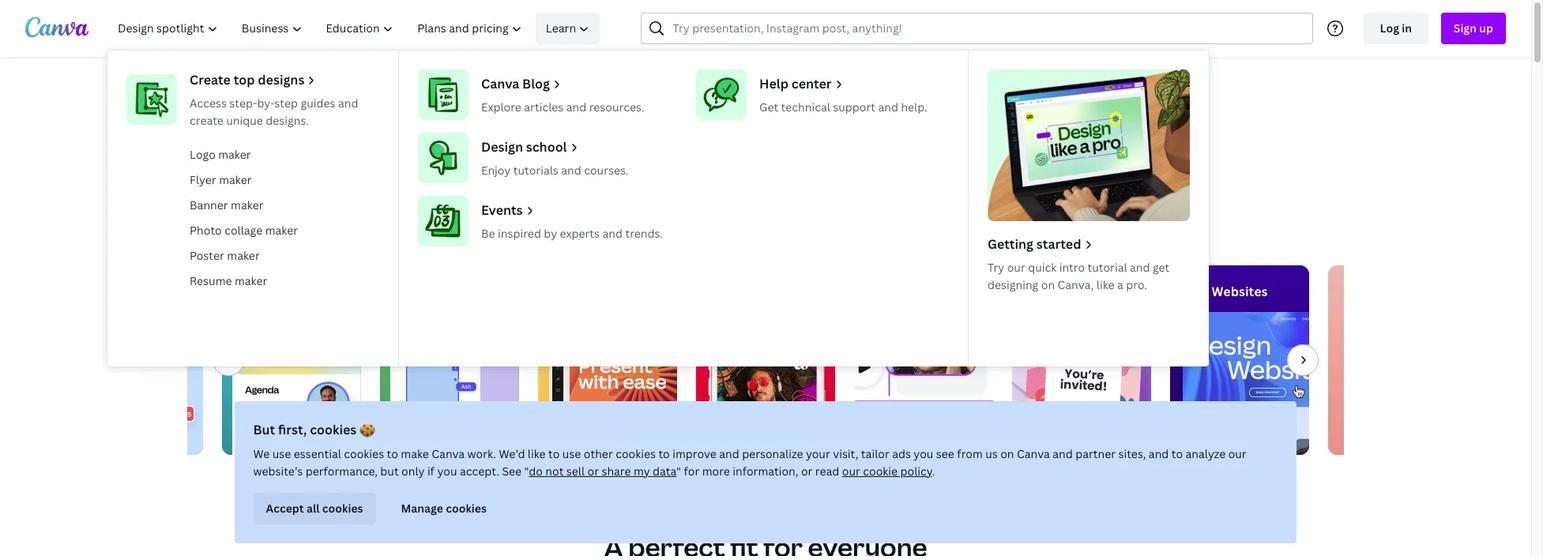 Task type: vqa. For each thing, say whether or not it's contained in the screenshot.
the rightmost '1080'
no



Task type: locate. For each thing, give the bounding box(es) containing it.
we
[[254, 447, 270, 462]]

work.
[[468, 447, 497, 462]]

1 use from the left
[[273, 447, 292, 462]]

explore articles and resources.
[[481, 100, 645, 115]]

to down the 'help.'
[[897, 166, 914, 188]]

canva makes it easy to create professional designs and to share or print them.
[[455, 166, 1077, 188]]

you right if
[[438, 464, 458, 479]]

1 " from the left
[[525, 464, 529, 479]]

0 horizontal spatial share
[[602, 464, 632, 479]]

poster
[[190, 248, 224, 263]]

a
[[1118, 277, 1124, 292]]

or right sell
[[588, 464, 599, 479]]

to left analyze
[[1172, 447, 1184, 462]]

maker for banner maker
[[231, 198, 264, 213]]

1 horizontal spatial on
[[1042, 277, 1055, 292]]

create right 'courses.'
[[640, 166, 691, 188]]

easy
[[579, 166, 615, 188]]

visit,
[[834, 447, 859, 462]]

maker up 'photo collage maker'
[[231, 198, 264, 213]]

see
[[937, 447, 955, 462]]

flyer
[[190, 172, 216, 187]]

1 vertical spatial like
[[528, 447, 546, 462]]

sign up
[[1454, 21, 1494, 36]]

accept.
[[460, 464, 500, 479]]

0 horizontal spatial designs
[[258, 71, 305, 89]]

0 horizontal spatial "
[[525, 464, 529, 479]]

on inside try our quick intro tutorial and get designing on canva, like a pro.
[[1042, 277, 1055, 292]]

use up website's
[[273, 447, 292, 462]]

designing
[[988, 277, 1039, 292]]

" left for
[[677, 464, 682, 479]]

accept
[[266, 501, 304, 516]]

designs.
[[266, 113, 309, 128]]

share down today?
[[918, 166, 962, 188]]

maker for resume maker
[[235, 273, 267, 288]]

1 vertical spatial on
[[1001, 447, 1015, 462]]

cookies down accept.
[[446, 501, 487, 516]]

0 vertical spatial on
[[1042, 277, 1055, 292]]

you up policy
[[914, 447, 934, 462]]

and right guides
[[338, 96, 358, 111]]

designs
[[258, 71, 305, 89], [798, 166, 859, 188]]

website's
[[254, 464, 303, 479]]

like inside we use essential cookies to make canva work. we'd like to use other cookies to improve and personalize your visit, tailor ads you see from us on canva and partner sites, and to analyze our website's performance, but only if you accept. see "
[[528, 447, 546, 462]]

articles
[[524, 100, 564, 115]]

manage cookies button
[[389, 493, 500, 525]]

pro.
[[1127, 277, 1148, 292]]

and
[[338, 96, 358, 111], [566, 100, 587, 115], [878, 100, 899, 115], [561, 163, 582, 178], [863, 166, 893, 188], [603, 226, 623, 241], [1130, 260, 1150, 275], [720, 447, 740, 462], [1053, 447, 1074, 462], [1149, 447, 1170, 462]]

more
[[703, 464, 731, 479]]

my
[[634, 464, 651, 479]]

but first, cookies 🍪 dialog
[[235, 402, 1297, 544]]

1 vertical spatial designs
[[798, 166, 859, 188]]

do
[[529, 464, 543, 479]]

1 horizontal spatial "
[[677, 464, 682, 479]]

what will you design today?
[[507, 94, 1025, 145]]

create inside access step-by-step guides and create unique designs.
[[190, 113, 224, 128]]

and left the 'help.'
[[878, 100, 899, 115]]

help center
[[760, 75, 832, 92]]

0 vertical spatial designs
[[258, 71, 305, 89]]

or left read
[[802, 464, 813, 479]]

1 horizontal spatial our
[[1007, 260, 1026, 275]]

to
[[619, 166, 636, 188], [897, 166, 914, 188], [387, 447, 399, 462], [549, 447, 560, 462], [659, 447, 670, 462], [1172, 447, 1184, 462]]

maker down poster maker on the left of the page
[[235, 273, 267, 288]]

enjoy
[[481, 163, 511, 178]]

2 vertical spatial you
[[438, 464, 458, 479]]

0 vertical spatial create
[[190, 113, 224, 128]]

like up "do"
[[528, 447, 546, 462]]

photo collage maker link
[[183, 218, 386, 243]]

cookies right all
[[323, 501, 364, 516]]

canva blog
[[481, 75, 550, 92]]

logo maker link
[[183, 142, 386, 168]]

sign
[[1454, 21, 1477, 36]]

create
[[190, 71, 231, 89]]

designs down design
[[798, 166, 859, 188]]

0 horizontal spatial use
[[273, 447, 292, 462]]

1 horizontal spatial use
[[563, 447, 582, 462]]

logo
[[190, 147, 216, 162]]

enjoy tutorials and courses.
[[481, 163, 629, 178]]

cookies up my
[[616, 447, 656, 462]]

in
[[1402, 21, 1412, 36]]

" inside we use essential cookies to make canva work. we'd like to use other cookies to improve and personalize your visit, tailor ads you see from us on canva and partner sites, and to analyze our website's performance, but only if you accept. see "
[[525, 464, 529, 479]]

partner
[[1076, 447, 1116, 462]]

logo maker
[[190, 147, 251, 162]]

or for canva makes it easy to create professional designs and to share or print them.
[[966, 166, 983, 188]]

0 vertical spatial share
[[918, 166, 962, 188]]

or for do not sell or share my data " for more information, or read our cookie policy .
[[802, 464, 813, 479]]

canva
[[481, 75, 520, 92], [455, 166, 505, 188], [432, 447, 465, 462], [1018, 447, 1051, 462]]

0 vertical spatial like
[[1097, 277, 1115, 292]]

sell
[[567, 464, 585, 479]]

cookies inside button
[[323, 501, 364, 516]]

to right 'easy'
[[619, 166, 636, 188]]

and up do not sell or share my data " for more information, or read our cookie policy .
[[720, 447, 740, 462]]

1 horizontal spatial or
[[802, 464, 813, 479]]

canva up the explore on the top of page
[[481, 75, 520, 92]]

create down access
[[190, 113, 224, 128]]

banner maker
[[190, 198, 264, 213]]

designs inside learn menu
[[258, 71, 305, 89]]

manage
[[402, 501, 444, 516]]

like left a
[[1097, 277, 1115, 292]]

cookie
[[864, 464, 898, 479]]

learn
[[546, 21, 576, 36]]

1 horizontal spatial you
[[684, 94, 755, 145]]

only
[[402, 464, 425, 479]]

maker down collage on the left of the page
[[227, 248, 260, 263]]

and down school at the left top of page
[[561, 163, 582, 178]]

None search field
[[641, 13, 1313, 44]]

or left print
[[966, 166, 983, 188]]

0 vertical spatial our
[[1007, 260, 1026, 275]]

banner maker link
[[183, 193, 386, 218]]

1 vertical spatial share
[[602, 464, 632, 479]]

read
[[816, 464, 840, 479]]

print
[[987, 166, 1026, 188]]

0 horizontal spatial on
[[1001, 447, 1015, 462]]

unique
[[226, 113, 263, 128]]

your
[[806, 447, 831, 462]]

share down other
[[602, 464, 632, 479]]

0 horizontal spatial create
[[190, 113, 224, 128]]

other
[[584, 447, 614, 462]]

intro
[[1060, 260, 1085, 275]]

and up "pro."
[[1130, 260, 1150, 275]]

0 horizontal spatial our
[[843, 464, 861, 479]]

our cookie policy link
[[843, 464, 933, 479]]

our down 'visit,'
[[843, 464, 861, 479]]

0 horizontal spatial like
[[528, 447, 546, 462]]

by
[[544, 226, 557, 241]]

2 horizontal spatial or
[[966, 166, 983, 188]]

not
[[546, 464, 564, 479]]

cookies down 🍪 on the bottom left
[[344, 447, 385, 462]]

maker down banner maker link
[[265, 223, 298, 238]]

on inside we use essential cookies to make canva work. we'd like to use other cookies to improve and personalize your visit, tailor ads you see from us on canva and partner sites, and to analyze our website's performance, but only if you accept. see "
[[1001, 447, 1015, 462]]

1 horizontal spatial like
[[1097, 277, 1115, 292]]

create top designs
[[190, 71, 305, 89]]

by-
[[257, 96, 275, 111]]

2 horizontal spatial our
[[1229, 447, 1247, 462]]

designs up step
[[258, 71, 305, 89]]

photo collage maker
[[190, 223, 298, 238]]

on down 'quick' at top
[[1042, 277, 1055, 292]]

Try presentation, Instagram post, anything! search field
[[673, 13, 1303, 43]]

blog
[[523, 75, 550, 92]]

we'd
[[499, 447, 526, 462]]

" right 'see'
[[525, 464, 529, 479]]

use up sell
[[563, 447, 582, 462]]

essential
[[294, 447, 342, 462]]

our up "designing"
[[1007, 260, 1026, 275]]

sign up button
[[1442, 13, 1506, 44]]

if
[[428, 464, 435, 479]]

1 vertical spatial our
[[1229, 447, 1247, 462]]

maker up banner maker on the top of the page
[[219, 172, 252, 187]]

1 horizontal spatial create
[[640, 166, 691, 188]]

resume
[[190, 273, 232, 288]]

2 horizontal spatial you
[[914, 447, 934, 462]]

maker up flyer maker
[[218, 147, 251, 162]]

1 vertical spatial create
[[640, 166, 691, 188]]

our right analyze
[[1229, 447, 1247, 462]]

use
[[273, 447, 292, 462], [563, 447, 582, 462]]

collage
[[225, 223, 263, 238]]

manage cookies
[[402, 501, 487, 516]]

create
[[190, 113, 224, 128], [640, 166, 691, 188]]

you left get
[[684, 94, 755, 145]]

top level navigation element
[[107, 13, 1209, 367]]

but
[[381, 464, 399, 479]]

share
[[918, 166, 962, 188], [602, 464, 632, 479]]

on right us
[[1001, 447, 1015, 462]]



Task type: describe. For each thing, give the bounding box(es) containing it.
personalize
[[743, 447, 804, 462]]

from
[[958, 447, 983, 462]]

0 horizontal spatial you
[[438, 464, 458, 479]]

performance,
[[306, 464, 378, 479]]

log in button
[[1364, 13, 1429, 44]]

experts
[[560, 226, 600, 241]]

get
[[1153, 260, 1170, 275]]

make
[[401, 447, 429, 462]]

resources.
[[589, 100, 645, 115]]

getting
[[988, 236, 1034, 253]]

accept all cookies
[[266, 501, 364, 516]]

and inside try our quick intro tutorial and get designing on canva, like a pro.
[[1130, 260, 1150, 275]]

learn menu
[[107, 51, 1209, 367]]

them.
[[1030, 166, 1077, 188]]

canva right us
[[1018, 447, 1051, 462]]

all
[[307, 501, 320, 516]]

makes
[[509, 166, 559, 188]]

canva inside learn menu
[[481, 75, 520, 92]]

first,
[[279, 421, 307, 439]]

analyze
[[1186, 447, 1226, 462]]

0 vertical spatial you
[[684, 94, 755, 145]]

and down support
[[863, 166, 893, 188]]

but first, cookies 🍪
[[254, 421, 376, 439]]

us
[[986, 447, 998, 462]]

what
[[507, 94, 608, 145]]

access step-by-step guides and create unique designs.
[[190, 96, 358, 128]]

events
[[481, 202, 523, 219]]

cookies up essential
[[310, 421, 357, 439]]

try
[[988, 260, 1005, 275]]

to up the not
[[549, 447, 560, 462]]

1 vertical spatial you
[[914, 447, 934, 462]]

professional
[[695, 166, 794, 188]]

to up data
[[659, 447, 670, 462]]

getting started
[[988, 236, 1082, 253]]

started
[[1037, 236, 1082, 253]]

poster maker
[[190, 248, 260, 263]]

photo
[[190, 223, 222, 238]]

be inspired by experts and trends.
[[481, 226, 663, 241]]

for
[[684, 464, 700, 479]]

maker for logo maker
[[218, 147, 251, 162]]

websites
[[1212, 283, 1268, 300]]

2 vertical spatial our
[[843, 464, 861, 479]]

today?
[[891, 94, 1025, 145]]

0 horizontal spatial or
[[588, 464, 599, 479]]

inspired
[[498, 226, 541, 241]]

prints
[[1064, 283, 1100, 300]]

resume maker
[[190, 273, 267, 288]]

tutorial
[[1088, 260, 1128, 275]]

our inside we use essential cookies to make canva work. we'd like to use other cookies to improve and personalize your visit, tailor ads you see from us on canva and partner sites, and to analyze our website's performance, but only if you accept. see "
[[1229, 447, 1247, 462]]

tutorials
[[514, 163, 559, 178]]

2 " from the left
[[677, 464, 682, 479]]

do not sell or share my data link
[[529, 464, 677, 479]]

tailor
[[862, 447, 890, 462]]

step-
[[229, 96, 257, 111]]

cookies inside button
[[446, 501, 487, 516]]

sites,
[[1119, 447, 1147, 462]]

quick
[[1028, 260, 1057, 275]]

log
[[1380, 21, 1400, 36]]

canva,
[[1058, 277, 1094, 292]]

we use essential cookies to make canva work. we'd like to use other cookies to improve and personalize your visit, tailor ads you see from us on canva and partner sites, and to analyze our website's performance, but only if you accept. see "
[[254, 447, 1247, 479]]

see
[[503, 464, 522, 479]]

explore
[[481, 100, 522, 115]]

1 horizontal spatial share
[[918, 166, 962, 188]]

data
[[653, 464, 677, 479]]

design
[[763, 94, 884, 145]]

like inside try our quick intro tutorial and get designing on canva, like a pro.
[[1097, 277, 1115, 292]]

get
[[760, 100, 779, 115]]

share inside but first, cookies 🍪 'dialog'
[[602, 464, 632, 479]]

🍪
[[360, 421, 376, 439]]

try our quick intro tutorial and get designing on canva, like a pro.
[[988, 260, 1170, 292]]

resume maker link
[[183, 269, 386, 294]]

and left the trends.
[[603, 226, 623, 241]]

support
[[833, 100, 876, 115]]

step
[[275, 96, 298, 111]]

our inside try our quick intro tutorial and get designing on canva, like a pro.
[[1007, 260, 1026, 275]]

to up but
[[387, 447, 399, 462]]

help.
[[901, 100, 928, 115]]

2 use from the left
[[563, 447, 582, 462]]

top
[[234, 71, 255, 89]]

accept all cookies button
[[254, 493, 376, 525]]

maker for flyer maker
[[219, 172, 252, 187]]

trends.
[[626, 226, 663, 241]]

and left partner
[[1053, 447, 1074, 462]]

.
[[933, 464, 936, 479]]

maker for poster maker
[[227, 248, 260, 263]]

ads
[[893, 447, 912, 462]]

banner
[[190, 198, 228, 213]]

get technical support and help.
[[760, 100, 928, 115]]

poster maker link
[[183, 243, 386, 269]]

1 horizontal spatial designs
[[798, 166, 859, 188]]

do not sell or share my data " for more information, or read our cookie policy .
[[529, 464, 936, 479]]

access
[[190, 96, 227, 111]]

and right articles
[[566, 100, 587, 115]]

and inside access step-by-step guides and create unique designs.
[[338, 96, 358, 111]]

and right sites,
[[1149, 447, 1170, 462]]

log in
[[1380, 21, 1412, 36]]

policy
[[901, 464, 933, 479]]

school
[[526, 138, 567, 156]]

canva up if
[[432, 447, 465, 462]]

information,
[[733, 464, 799, 479]]

canva down 'design'
[[455, 166, 505, 188]]



